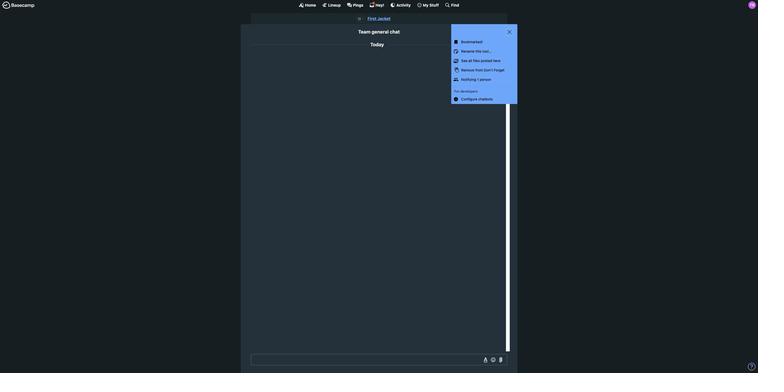 Task type: describe. For each thing, give the bounding box(es) containing it.
hey!
[[376, 3, 385, 7]]

rename
[[462, 49, 475, 54]]

configure chatbots link
[[452, 95, 518, 104]]

lineup link
[[322, 3, 341, 8]]

person
[[480, 77, 491, 82]]

first jacket
[[368, 16, 391, 21]]

configure
[[462, 97, 478, 101]]

hello team!
[[472, 59, 490, 63]]

configure chatbots
[[462, 97, 493, 101]]

chat
[[390, 29, 400, 35]]

see all files posted here
[[462, 59, 501, 63]]

see all files posted here link
[[452, 56, 518, 66]]

home
[[305, 3, 316, 7]]

home link
[[299, 3, 316, 8]]

for developers
[[455, 89, 478, 93]]

this
[[476, 49, 482, 54]]

notifying       1 person
[[462, 77, 491, 82]]

files
[[473, 59, 480, 63]]

notifying       1 person link
[[452, 75, 518, 84]]

lineup
[[328, 3, 341, 7]]

main element
[[0, 0, 759, 10]]

chatbots
[[479, 97, 493, 101]]

notifying
[[462, 77, 477, 82]]

pings
[[353, 3, 364, 7]]

tool…
[[483, 49, 492, 54]]

hey! button
[[370, 2, 385, 8]]

developers
[[461, 89, 478, 93]]

remove from don't forget
[[462, 68, 505, 72]]



Task type: locate. For each thing, give the bounding box(es) containing it.
team general chat
[[359, 29, 400, 35]]

find
[[451, 3, 459, 7]]

bookmarked! link
[[452, 38, 518, 47]]

0 horizontal spatial tyler black image
[[493, 53, 504, 64]]

hello
[[472, 59, 480, 63]]

first
[[368, 16, 377, 21]]

remove
[[462, 68, 475, 72]]

my
[[423, 3, 429, 7]]

forget
[[494, 68, 505, 72]]

10:09am element
[[473, 54, 485, 58]]

rename this tool… link
[[452, 47, 518, 56]]

pings button
[[347, 3, 364, 8]]

find button
[[445, 3, 459, 8]]

today
[[371, 42, 384, 47]]

remove from don't forget link
[[452, 66, 518, 75]]

posted
[[481, 59, 493, 63]]

1 vertical spatial tyler black image
[[493, 53, 504, 64]]

team!
[[481, 59, 490, 63]]

here
[[494, 59, 501, 63]]

team
[[359, 29, 371, 35]]

10:09am link
[[473, 54, 485, 58]]

0 vertical spatial tyler black image
[[749, 1, 757, 9]]

my stuff
[[423, 3, 439, 7]]

tyler black image
[[749, 1, 757, 9], [493, 53, 504, 64]]

1
[[478, 77, 479, 82]]

activity
[[397, 3, 411, 7]]

10:09am
[[473, 54, 485, 58]]

None text field
[[251, 354, 508, 366]]

see
[[462, 59, 468, 63]]

from
[[476, 68, 483, 72]]

first jacket link
[[368, 16, 391, 21]]

my stuff button
[[417, 3, 439, 8]]

activity link
[[391, 3, 411, 8]]

jacket
[[378, 16, 391, 21]]

1 horizontal spatial tyler black image
[[749, 1, 757, 9]]

stuff
[[430, 3, 439, 7]]

rename this tool…
[[462, 49, 492, 54]]

for
[[455, 89, 460, 93]]

switch accounts image
[[2, 1, 35, 9]]

don't
[[484, 68, 493, 72]]

bookmarked!
[[462, 40, 483, 44]]

general
[[372, 29, 389, 35]]

all
[[469, 59, 472, 63]]



Task type: vqa. For each thing, say whether or not it's contained in the screenshot.
the bottommost Make Instagram link
no



